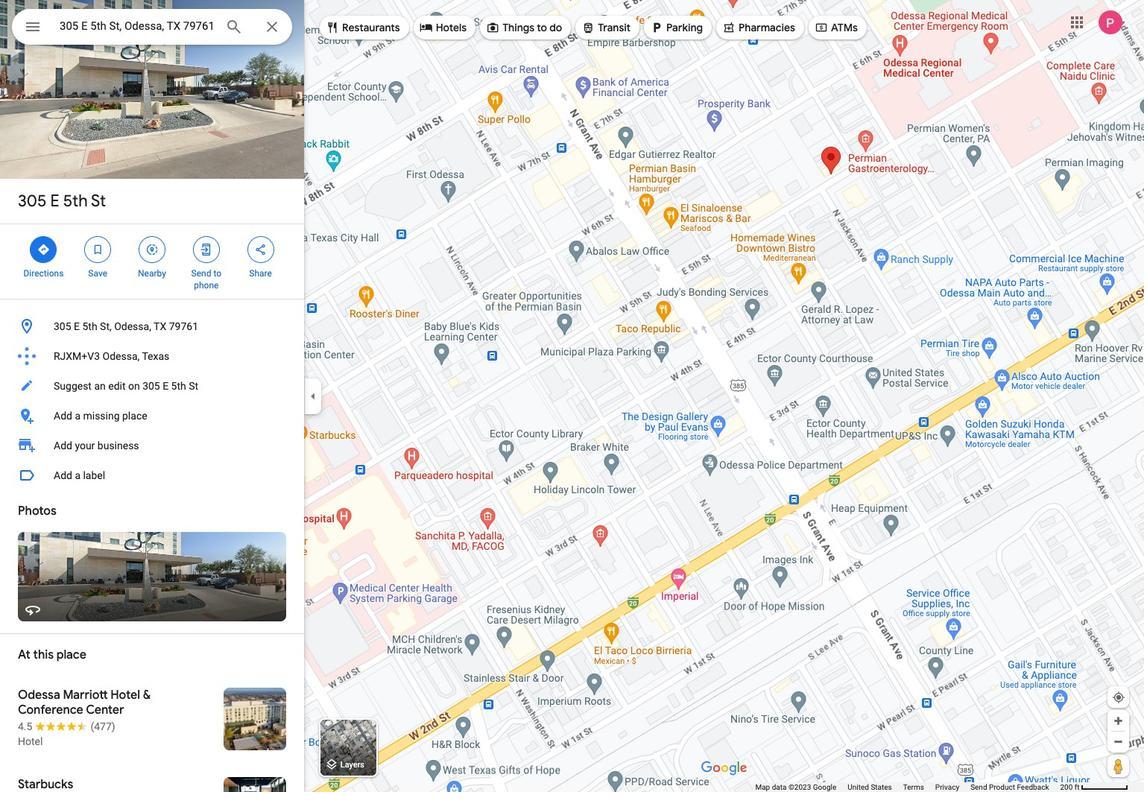 Task type: describe. For each thing, give the bounding box(es) containing it.
(477)
[[91, 721, 115, 733]]

to inside  things to do
[[537, 21, 547, 34]]

rjxm+v3 odessa, texas
[[54, 350, 169, 362]]

feedback
[[1017, 784, 1049, 792]]


[[722, 19, 736, 36]]

 hotels
[[420, 19, 467, 36]]

a for label
[[75, 470, 81, 482]]

305 e 5th st
[[18, 191, 106, 212]]

show street view coverage image
[[1108, 755, 1130, 778]]

save
[[88, 268, 107, 279]]

google maps element
[[0, 0, 1144, 793]]

to inside send to phone
[[214, 268, 221, 279]]

&
[[143, 688, 151, 703]]

united states
[[848, 784, 892, 792]]


[[650, 19, 664, 36]]

200
[[1061, 784, 1073, 792]]

privacy
[[936, 784, 960, 792]]

79761
[[169, 321, 198, 333]]

add a missing place button
[[0, 401, 304, 431]]

5th inside "button"
[[171, 380, 186, 392]]


[[254, 242, 267, 258]]

google account: payton hansen  
(payton.hansen@adept.ai) image
[[1099, 10, 1123, 34]]

google
[[813, 784, 837, 792]]

center
[[86, 703, 124, 718]]

odessa, inside 305 e 5th st, odessa, tx 79761 'button'
[[114, 321, 151, 333]]

terms button
[[903, 783, 924, 793]]

add a label button
[[0, 461, 304, 491]]

business
[[98, 440, 139, 452]]

200 ft
[[1061, 784, 1080, 792]]

directions
[[23, 268, 64, 279]]

5th for st,
[[82, 321, 97, 333]]

product
[[989, 784, 1015, 792]]

send product feedback
[[971, 784, 1049, 792]]

restaurants
[[342, 21, 400, 34]]

states
[[871, 784, 892, 792]]

atms
[[831, 21, 858, 34]]


[[815, 19, 828, 36]]

e for st
[[50, 191, 59, 212]]

send for send to phone
[[191, 268, 211, 279]]

305 inside "button"
[[143, 380, 160, 392]]

add your business
[[54, 440, 139, 452]]


[[326, 19, 339, 36]]

 pharmacies
[[722, 19, 795, 36]]

st,
[[100, 321, 112, 333]]

add for add a missing place
[[54, 410, 72, 422]]

add for add your business
[[54, 440, 72, 452]]


[[91, 242, 105, 258]]

rjxm+v3
[[54, 350, 100, 362]]

305 e 5th st, odessa, tx 79761 button
[[0, 312, 304, 341]]

terms
[[903, 784, 924, 792]]

parking
[[667, 21, 703, 34]]

privacy button
[[936, 783, 960, 793]]

305 E 5th St, Odessa, TX 79761 field
[[12, 9, 292, 45]]

200 ft button
[[1061, 784, 1129, 792]]

texas
[[142, 350, 169, 362]]

odessa marriott hotel & conference center
[[18, 688, 151, 718]]

send to phone
[[191, 268, 221, 291]]

 things to do
[[486, 19, 562, 36]]

an
[[94, 380, 106, 392]]

4.5
[[18, 721, 32, 733]]

send product feedback button
[[971, 783, 1049, 793]]

 parking
[[650, 19, 703, 36]]

odessa, inside rjxm+v3 odessa, texas button
[[103, 350, 140, 362]]

0 horizontal spatial place
[[57, 648, 86, 663]]

suggest an edit on 305 e 5th st button
[[0, 371, 304, 401]]

label
[[83, 470, 105, 482]]

 search field
[[12, 9, 292, 48]]


[[200, 242, 213, 258]]

photos
[[18, 504, 56, 519]]



Task type: locate. For each thing, give the bounding box(es) containing it.
add left your at the bottom left of page
[[54, 440, 72, 452]]

2 vertical spatial add
[[54, 470, 72, 482]]

0 horizontal spatial hotel
[[18, 736, 43, 748]]

tx
[[154, 321, 166, 333]]

footer
[[756, 783, 1061, 793]]

map data ©2023 google
[[756, 784, 837, 792]]

hotels
[[436, 21, 467, 34]]

odessa, up edit
[[103, 350, 140, 362]]


[[486, 19, 500, 36]]

1 horizontal spatial e
[[74, 321, 80, 333]]

transit
[[598, 21, 631, 34]]

footer inside google maps element
[[756, 783, 1061, 793]]

1 horizontal spatial 305
[[54, 321, 71, 333]]

st
[[91, 191, 106, 212], [189, 380, 198, 392]]

3 add from the top
[[54, 470, 72, 482]]

0 vertical spatial a
[[75, 410, 81, 422]]

st inside "button"
[[189, 380, 198, 392]]

add inside button
[[54, 470, 72, 482]]

0 vertical spatial st
[[91, 191, 106, 212]]

send
[[191, 268, 211, 279], [971, 784, 988, 792]]

to
[[537, 21, 547, 34], [214, 268, 221, 279]]

hotel left &
[[111, 688, 140, 703]]

map
[[756, 784, 770, 792]]

do
[[550, 21, 562, 34]]

e for st,
[[74, 321, 80, 333]]

0 vertical spatial send
[[191, 268, 211, 279]]

suggest an edit on 305 e 5th st
[[54, 380, 198, 392]]

phone
[[194, 280, 219, 291]]

2 vertical spatial 305
[[143, 380, 160, 392]]


[[37, 242, 50, 258]]

1 horizontal spatial place
[[122, 410, 147, 422]]

zoom in image
[[1113, 716, 1124, 727]]

a inside add a label button
[[75, 470, 81, 482]]


[[24, 16, 42, 37]]

1 vertical spatial place
[[57, 648, 86, 663]]

to up the phone
[[214, 268, 221, 279]]

305 e 5th st main content
[[0, 0, 304, 793]]

odessa
[[18, 688, 60, 703]]

0 vertical spatial 5th
[[63, 191, 88, 212]]

0 vertical spatial hotel
[[111, 688, 140, 703]]

0 horizontal spatial st
[[91, 191, 106, 212]]

305 for 305 e 5th st, odessa, tx 79761
[[54, 321, 71, 333]]

305 right on
[[143, 380, 160, 392]]

hotel down 4.5
[[18, 736, 43, 748]]

1 horizontal spatial hotel
[[111, 688, 140, 703]]

0 vertical spatial add
[[54, 410, 72, 422]]

place inside "button"
[[122, 410, 147, 422]]

5th
[[63, 191, 88, 212], [82, 321, 97, 333], [171, 380, 186, 392]]

data
[[772, 784, 787, 792]]

collapse side panel image
[[305, 388, 321, 404]]

5th for st
[[63, 191, 88, 212]]

on
[[128, 380, 140, 392]]

a left missing at bottom left
[[75, 410, 81, 422]]

none field inside 305 e 5th st, odessa, tx 79761 field
[[60, 17, 213, 35]]

305 up the rjxm+v3
[[54, 321, 71, 333]]

missing
[[83, 410, 120, 422]]

united states button
[[848, 783, 892, 793]]

 restaurants
[[326, 19, 400, 36]]

 transit
[[582, 19, 631, 36]]

footer containing map data ©2023 google
[[756, 783, 1061, 793]]

 button
[[12, 9, 54, 48]]

0 vertical spatial to
[[537, 21, 547, 34]]

0 vertical spatial e
[[50, 191, 59, 212]]

odessa,
[[114, 321, 151, 333], [103, 350, 140, 362]]

to left "do"
[[537, 21, 547, 34]]

send for send product feedback
[[971, 784, 988, 792]]

1 add from the top
[[54, 410, 72, 422]]

2 vertical spatial 5th
[[171, 380, 186, 392]]

share
[[249, 268, 272, 279]]

None field
[[60, 17, 213, 35]]

2 vertical spatial e
[[163, 380, 169, 392]]

0 horizontal spatial 305
[[18, 191, 46, 212]]

at this place
[[18, 648, 86, 663]]

e inside 'button'
[[74, 321, 80, 333]]

e down texas at the left of page
[[163, 380, 169, 392]]

0 vertical spatial place
[[122, 410, 147, 422]]

0 horizontal spatial send
[[191, 268, 211, 279]]

rjxm+v3 odessa, texas button
[[0, 341, 304, 371]]

your
[[75, 440, 95, 452]]

1 vertical spatial 305
[[54, 321, 71, 333]]

305
[[18, 191, 46, 212], [54, 321, 71, 333], [143, 380, 160, 392]]


[[145, 242, 159, 258]]

2 a from the top
[[75, 470, 81, 482]]

1 vertical spatial to
[[214, 268, 221, 279]]

1 horizontal spatial to
[[537, 21, 547, 34]]

e left st,
[[74, 321, 80, 333]]

things
[[503, 21, 535, 34]]

1 vertical spatial add
[[54, 440, 72, 452]]

1 horizontal spatial send
[[971, 784, 988, 792]]

5th inside 'button'
[[82, 321, 97, 333]]

hotel
[[111, 688, 140, 703], [18, 736, 43, 748]]

e up "directions"
[[50, 191, 59, 212]]

send left product
[[971, 784, 988, 792]]

add
[[54, 410, 72, 422], [54, 440, 72, 452], [54, 470, 72, 482]]

odessa, right st,
[[114, 321, 151, 333]]

ft
[[1075, 784, 1080, 792]]

1 horizontal spatial st
[[189, 380, 198, 392]]

1 a from the top
[[75, 410, 81, 422]]

st up add a missing place "button"
[[189, 380, 198, 392]]

united
[[848, 784, 869, 792]]

1 vertical spatial hotel
[[18, 736, 43, 748]]

add a label
[[54, 470, 105, 482]]

e
[[50, 191, 59, 212], [74, 321, 80, 333], [163, 380, 169, 392]]

suggest
[[54, 380, 92, 392]]

0 horizontal spatial e
[[50, 191, 59, 212]]

add inside "button"
[[54, 410, 72, 422]]

a for missing
[[75, 410, 81, 422]]

1 vertical spatial odessa,
[[103, 350, 140, 362]]

305 for 305 e 5th st
[[18, 191, 46, 212]]

place right this
[[57, 648, 86, 663]]


[[420, 19, 433, 36]]

nearby
[[138, 268, 166, 279]]

e inside "button"
[[163, 380, 169, 392]]

send inside button
[[971, 784, 988, 792]]

hotel inside odessa marriott hotel & conference center
[[111, 688, 140, 703]]

305 e 5th st, odessa, tx 79761
[[54, 321, 198, 333]]

add down suggest
[[54, 410, 72, 422]]

add a missing place
[[54, 410, 147, 422]]

0 horizontal spatial to
[[214, 268, 221, 279]]

add for add a label
[[54, 470, 72, 482]]

2 horizontal spatial 305
[[143, 380, 160, 392]]

edit
[[108, 380, 126, 392]]

send up the phone
[[191, 268, 211, 279]]

a
[[75, 410, 81, 422], [75, 470, 81, 482]]

zoom out image
[[1113, 737, 1124, 748]]

1 vertical spatial st
[[189, 380, 198, 392]]

actions for 305 e 5th st region
[[0, 224, 304, 299]]

add left label
[[54, 470, 72, 482]]

show your location image
[[1112, 691, 1126, 705]]

place
[[122, 410, 147, 422], [57, 648, 86, 663]]

st up 
[[91, 191, 106, 212]]

305 inside 'button'
[[54, 321, 71, 333]]

0 vertical spatial 305
[[18, 191, 46, 212]]

add your business link
[[0, 431, 304, 461]]

layers
[[341, 761, 365, 770]]

305 up ''
[[18, 191, 46, 212]]

4.5 stars 477 reviews image
[[18, 719, 115, 734]]

1 vertical spatial send
[[971, 784, 988, 792]]

pharmacies
[[739, 21, 795, 34]]

1 vertical spatial 5th
[[82, 321, 97, 333]]

1 vertical spatial a
[[75, 470, 81, 482]]

 atms
[[815, 19, 858, 36]]

conference
[[18, 703, 83, 718]]

place down on
[[122, 410, 147, 422]]

send inside send to phone
[[191, 268, 211, 279]]

this
[[33, 648, 54, 663]]

a left label
[[75, 470, 81, 482]]

1 vertical spatial e
[[74, 321, 80, 333]]

©2023
[[789, 784, 811, 792]]

marriott
[[63, 688, 108, 703]]


[[582, 19, 595, 36]]

0 vertical spatial odessa,
[[114, 321, 151, 333]]

a inside add a missing place "button"
[[75, 410, 81, 422]]

at
[[18, 648, 30, 663]]

2 horizontal spatial e
[[163, 380, 169, 392]]

2 add from the top
[[54, 440, 72, 452]]



Task type: vqa. For each thing, say whether or not it's contained in the screenshot.

yes



